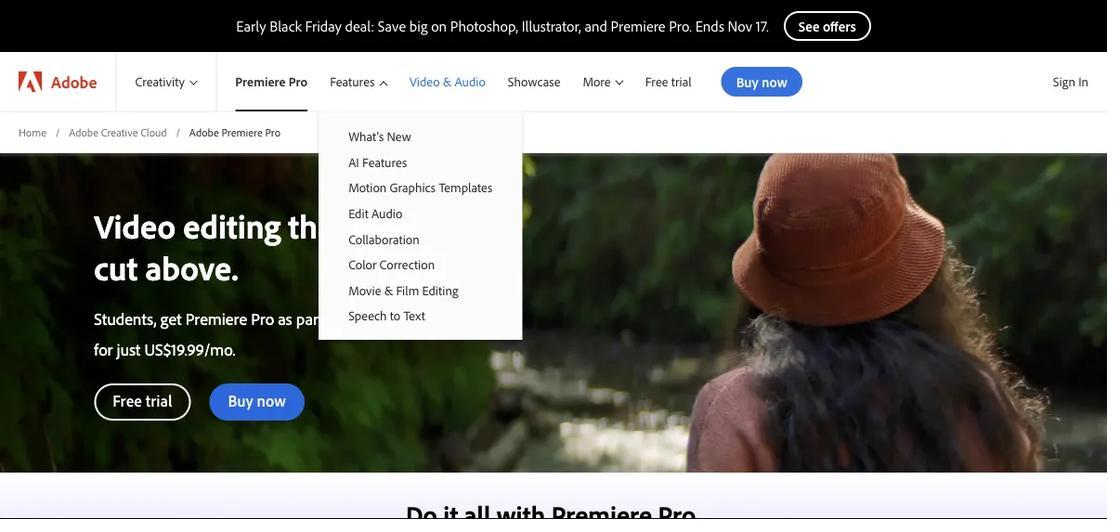 Task type: vqa. For each thing, say whether or not it's contained in the screenshot.
bottommost InDesign
no



Task type: describe. For each thing, give the bounding box(es) containing it.
speech to text link
[[319, 303, 522, 329]]

for
[[94, 339, 113, 360]]

cloud inside "link"
[[140, 125, 167, 139]]

ai features link
[[319, 149, 522, 175]]

nov
[[728, 17, 753, 35]]

collaboration
[[348, 231, 420, 247]]

what's new link
[[319, 124, 522, 149]]

early
[[236, 17, 266, 35]]

new
[[387, 128, 411, 144]]

motion graphics templates link
[[319, 175, 522, 200]]

home link
[[19, 124, 46, 140]]

of
[[328, 308, 341, 329]]

features inside ai features link
[[362, 154, 407, 170]]

color correction
[[348, 256, 435, 273]]

and
[[585, 17, 607, 35]]

editing
[[422, 282, 458, 298]]

always
[[373, 205, 469, 247]]

deal:
[[345, 17, 374, 35]]

early black friday deal: save big on photoshop, illustrator, and premiere pro. ends nov 17.
[[236, 17, 769, 35]]

movie & film editing link
[[319, 277, 522, 303]]

students, get premiere pro as part of adobe creative cloud for just us$19.99/mo.
[[94, 308, 492, 360]]

showcase link
[[497, 52, 572, 111]]

group containing what's new
[[319, 111, 522, 340]]

0 vertical spatial free trial link
[[634, 52, 703, 111]]

what's
[[348, 128, 384, 144]]

creativity button
[[117, 52, 216, 111]]

speech to text
[[348, 308, 425, 324]]

premiere down premiere pro link
[[222, 125, 263, 139]]

adobe inside students, get premiere pro as part of adobe creative cloud for just us$19.99/mo.
[[345, 308, 389, 329]]

templates
[[439, 179, 493, 196]]

home
[[19, 125, 46, 139]]

adobe creative cloud link
[[69, 124, 167, 140]]

adobe for adobe premiere pro
[[189, 125, 219, 139]]

free trial for free trial link to the left
[[113, 391, 172, 411]]

movie
[[348, 282, 381, 298]]

video for video editing that's always a cut above.
[[94, 205, 176, 247]]

ai features
[[348, 154, 407, 170]]

more button
[[572, 52, 634, 111]]

premiere pro
[[235, 74, 308, 90]]

free trial for topmost free trial link
[[645, 74, 692, 90]]

what's new
[[348, 128, 411, 144]]

premiere inside students, get premiere pro as part of adobe creative cloud for just us$19.99/mo.
[[186, 308, 247, 329]]

1 vertical spatial pro
[[265, 125, 281, 139]]

video for video & audio
[[409, 74, 440, 90]]

sign
[[1053, 73, 1076, 90]]

0 horizontal spatial audio
[[372, 205, 402, 221]]

get
[[160, 308, 182, 329]]

big
[[409, 17, 428, 35]]

creativity
[[135, 74, 185, 90]]

adobe for adobe
[[51, 71, 97, 92]]

showcase
[[508, 74, 560, 90]]

now
[[257, 391, 286, 411]]

creative inside students, get premiere pro as part of adobe creative cloud for just us$19.99/mo.
[[393, 308, 448, 329]]

edit audio
[[348, 205, 402, 221]]

illustrator,
[[522, 17, 581, 35]]

sign in
[[1053, 73, 1089, 90]]



Task type: locate. For each thing, give the bounding box(es) containing it.
1 vertical spatial creative
[[393, 308, 448, 329]]

audio down photoshop,
[[455, 74, 486, 90]]

buy now
[[228, 391, 286, 411]]

collaboration link
[[319, 226, 522, 252]]

premiere pro link
[[217, 52, 319, 111]]

adobe right home
[[69, 125, 98, 139]]

0 vertical spatial &
[[443, 74, 452, 90]]

adobe down creativity dropdown button
[[189, 125, 219, 139]]

pro.
[[669, 17, 692, 35]]

group
[[319, 111, 522, 340]]

movie & film editing
[[348, 282, 458, 298]]

creative inside "link"
[[101, 125, 138, 139]]

cloud down creativity
[[140, 125, 167, 139]]

that's
[[289, 205, 365, 247]]

free trial link
[[634, 52, 703, 111], [94, 383, 191, 421]]

video inside video & audio link
[[409, 74, 440, 90]]

speech
[[348, 308, 387, 324]]

buy
[[228, 391, 253, 411]]

&
[[443, 74, 452, 90], [384, 282, 393, 298]]

1 horizontal spatial audio
[[455, 74, 486, 90]]

on
[[431, 17, 447, 35]]

adobe
[[51, 71, 97, 92], [69, 125, 98, 139], [189, 125, 219, 139], [345, 308, 389, 329]]

as
[[278, 308, 292, 329]]

1 horizontal spatial &
[[443, 74, 452, 90]]

video inside video editing that's always a cut above.
[[94, 205, 176, 247]]

adobe link
[[0, 52, 116, 111]]

adobe for adobe creative cloud
[[69, 125, 98, 139]]

text
[[404, 308, 425, 324]]

students,
[[94, 308, 156, 329]]

pro inside students, get premiere pro as part of adobe creative cloud for just us$19.99/mo.
[[251, 308, 274, 329]]

1 horizontal spatial cloud
[[452, 308, 492, 329]]

0 horizontal spatial trial
[[146, 391, 172, 411]]

& down on
[[443, 74, 452, 90]]

above.
[[145, 246, 238, 289]]

edit
[[348, 205, 369, 221]]

in
[[1079, 73, 1089, 90]]

friday
[[305, 17, 342, 35]]

features
[[330, 74, 375, 90], [362, 154, 407, 170]]

graphics
[[390, 179, 436, 196]]

video
[[409, 74, 440, 90], [94, 205, 176, 247]]

edit audio link
[[319, 200, 522, 226]]

video & audio link
[[398, 52, 497, 111]]

1 vertical spatial free
[[113, 391, 142, 411]]

features inside features popup button
[[330, 74, 375, 90]]

trial down us$19.99/mo.
[[146, 391, 172, 411]]

free for topmost free trial link
[[645, 74, 668, 90]]

sign in button
[[1049, 66, 1092, 98]]

audio up collaboration
[[372, 205, 402, 221]]

premiere
[[611, 17, 666, 35], [235, 74, 286, 90], [222, 125, 263, 139], [186, 308, 247, 329]]

ai
[[348, 154, 359, 170]]

free trial down just
[[113, 391, 172, 411]]

0 vertical spatial audio
[[455, 74, 486, 90]]

free trial
[[645, 74, 692, 90], [113, 391, 172, 411]]

1 horizontal spatial creative
[[393, 308, 448, 329]]

1 vertical spatial free trial
[[113, 391, 172, 411]]

creative down creativity
[[101, 125, 138, 139]]

free down just
[[113, 391, 142, 411]]

adobe premiere pro
[[189, 125, 281, 139]]

more
[[583, 74, 611, 90]]

0 horizontal spatial free trial link
[[94, 383, 191, 421]]

premiere up adobe premiere pro
[[235, 74, 286, 90]]

free trial down "pro."
[[645, 74, 692, 90]]

creative
[[101, 125, 138, 139], [393, 308, 448, 329]]

a
[[476, 205, 493, 247]]

cloud down editing
[[452, 308, 492, 329]]

1 vertical spatial audio
[[372, 205, 402, 221]]

adobe creative cloud
[[69, 125, 167, 139]]

features down deal:
[[330, 74, 375, 90]]

editing
[[183, 205, 281, 247]]

1 horizontal spatial free
[[645, 74, 668, 90]]

0 vertical spatial features
[[330, 74, 375, 90]]

0 horizontal spatial free
[[113, 391, 142, 411]]

0 vertical spatial free
[[645, 74, 668, 90]]

pro down premiere pro
[[265, 125, 281, 139]]

trial down "pro."
[[671, 74, 692, 90]]

cloud inside students, get premiere pro as part of adobe creative cloud for just us$19.99/mo.
[[452, 308, 492, 329]]

film
[[396, 282, 419, 298]]

ends
[[695, 17, 724, 35]]

just
[[117, 339, 141, 360]]

0 vertical spatial trial
[[671, 74, 692, 90]]

1 vertical spatial cloud
[[452, 308, 492, 329]]

1 vertical spatial features
[[362, 154, 407, 170]]

1 horizontal spatial free trial link
[[634, 52, 703, 111]]

cloud
[[140, 125, 167, 139], [452, 308, 492, 329]]

1 vertical spatial video
[[94, 205, 176, 247]]

free trial link down just
[[94, 383, 191, 421]]

1 horizontal spatial video
[[409, 74, 440, 90]]

free for free trial link to the left
[[113, 391, 142, 411]]

audio
[[455, 74, 486, 90], [372, 205, 402, 221]]

video editing that's always a cut above.
[[94, 205, 493, 289]]

0 horizontal spatial cloud
[[140, 125, 167, 139]]

0 vertical spatial free trial
[[645, 74, 692, 90]]

adobe up adobe creative cloud
[[51, 71, 97, 92]]

trial
[[671, 74, 692, 90], [146, 391, 172, 411]]

2 vertical spatial pro
[[251, 308, 274, 329]]

& for video
[[443, 74, 452, 90]]

part
[[296, 308, 324, 329]]

1 vertical spatial free trial link
[[94, 383, 191, 421]]

1 horizontal spatial free trial
[[645, 74, 692, 90]]

cut
[[94, 246, 138, 289]]

color correction link
[[319, 252, 522, 277]]

us$19.99/mo.
[[144, 339, 236, 360]]

premiere right and
[[611, 17, 666, 35]]

motion graphics templates
[[348, 179, 493, 196]]

1 vertical spatial trial
[[146, 391, 172, 411]]

adobe inside "link"
[[69, 125, 98, 139]]

0 vertical spatial video
[[409, 74, 440, 90]]

1 vertical spatial &
[[384, 282, 393, 298]]

save
[[378, 17, 406, 35]]

0 horizontal spatial free trial
[[113, 391, 172, 411]]

17.
[[756, 17, 769, 35]]

0 horizontal spatial &
[[384, 282, 393, 298]]

premiere up us$19.99/mo.
[[186, 308, 247, 329]]

features button
[[319, 52, 398, 111]]

0 horizontal spatial creative
[[101, 125, 138, 139]]

motion
[[348, 179, 387, 196]]

adobe left 'to'
[[345, 308, 389, 329]]

pro
[[289, 74, 308, 90], [265, 125, 281, 139], [251, 308, 274, 329]]

0 horizontal spatial video
[[94, 205, 176, 247]]

photoshop,
[[450, 17, 518, 35]]

correction
[[380, 256, 435, 273]]

& for movie
[[384, 282, 393, 298]]

pro down black
[[289, 74, 308, 90]]

0 vertical spatial pro
[[289, 74, 308, 90]]

to
[[390, 308, 401, 324]]

free right more dropdown button
[[645, 74, 668, 90]]

buy now link
[[209, 383, 305, 421]]

video & audio
[[409, 74, 486, 90]]

free
[[645, 74, 668, 90], [113, 391, 142, 411]]

creative down movie & film editing link
[[393, 308, 448, 329]]

black
[[270, 17, 302, 35]]

color
[[348, 256, 377, 273]]

free trial link down "pro."
[[634, 52, 703, 111]]

0 vertical spatial creative
[[101, 125, 138, 139]]

pro left as
[[251, 308, 274, 329]]

& left film
[[384, 282, 393, 298]]

1 horizontal spatial trial
[[671, 74, 692, 90]]

features down the what's new
[[362, 154, 407, 170]]

0 vertical spatial cloud
[[140, 125, 167, 139]]



